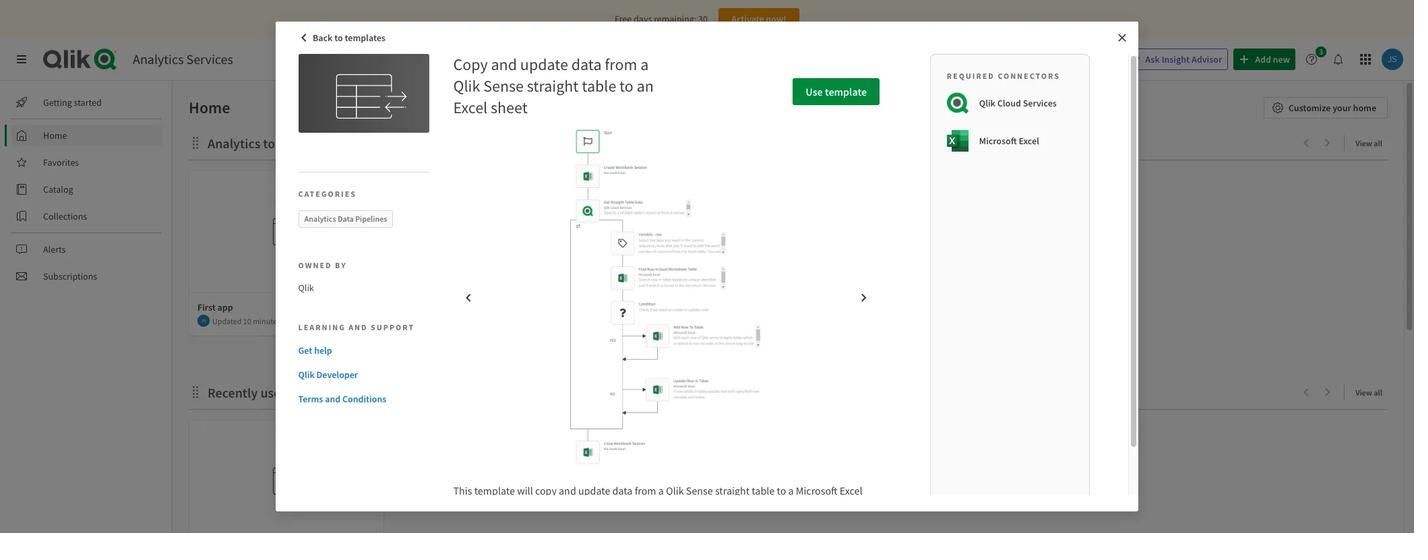 Task type: locate. For each thing, give the bounding box(es) containing it.
and inside copy and update data from a qlik sense straight table to an excel sheet
[[491, 54, 517, 75]]

1 horizontal spatial analytics
[[208, 135, 261, 152]]

1 horizontal spatial sheet
[[491, 97, 528, 118]]

platforms,
[[507, 517, 553, 530]]

1 horizontal spatial excel
[[840, 484, 863, 498]]

services
[[186, 51, 233, 67], [1024, 97, 1057, 109]]

1 vertical spatial microsoft
[[796, 484, 838, 498]]

1 vertical spatial update
[[579, 484, 611, 498]]

and right 'terms' on the bottom of the page
[[325, 393, 341, 405]]

previous image image
[[464, 293, 474, 303]]

to up cloud
[[777, 484, 787, 498]]

by
[[335, 260, 347, 270], [704, 500, 715, 514]]

microsoft
[[980, 135, 1017, 147], [796, 484, 838, 498]]

pipelines
[[355, 214, 387, 224]]

straight
[[527, 76, 579, 96], [715, 484, 750, 498]]

qlik up automation
[[666, 484, 684, 498]]

1 vertical spatial data
[[613, 484, 633, 498]]

2 all from the top
[[1375, 388, 1383, 398]]

home link
[[11, 125, 162, 146]]

ago
[[282, 316, 295, 326]]

customize your home button
[[1264, 97, 1389, 119]]

activate now! link
[[719, 8, 800, 30]]

see
[[721, 517, 736, 530]]

sheet
[[491, 97, 528, 118], [454, 500, 478, 514]]

microsoft up tools
[[796, 484, 838, 498]]

analytics
[[133, 51, 184, 67], [208, 135, 261, 152], [305, 214, 336, 224]]

2 horizontal spatial table
[[752, 484, 775, 498]]

sheet inside copy and update data from a qlik sense straight table to an excel sheet
[[491, 97, 528, 118]]

update inside this template will copy and update data from a qlik sense straight table to a microsoft excel sheet in a table format. you can modify this automation by using other cloud tools as destination platforms, for example, airtable.
[[579, 484, 611, 498]]

microsoft excel logo image
[[947, 130, 969, 152]]

qlik
[[454, 76, 480, 96], [980, 97, 996, 109], [298, 282, 314, 294], [298, 369, 315, 381], [666, 484, 684, 498]]

0 horizontal spatial sense
[[484, 76, 524, 96]]

update
[[520, 54, 568, 75], [579, 484, 611, 498]]

airtable.
[[614, 517, 651, 530]]

1 vertical spatial home
[[43, 129, 67, 142]]

and up get help link
[[349, 322, 368, 332]]

excel down copy
[[454, 97, 488, 118]]

1 vertical spatial sense
[[686, 484, 713, 498]]

this right see
[[738, 517, 755, 530]]

home inside navigation pane "element"
[[43, 129, 67, 142]]

qlik developer link
[[298, 368, 424, 381]]

1 vertical spatial view all
[[1356, 388, 1383, 398]]

0 vertical spatial analytics
[[133, 51, 184, 67]]

0 vertical spatial template
[[825, 85, 867, 98]]

template inside this template will copy and update data from a qlik sense straight table to a microsoft excel sheet in a table format. you can modify this automation by using other cloud tools as destination platforms, for example, airtable.
[[475, 484, 515, 498]]

1 all from the top
[[1375, 138, 1383, 148]]

1 vertical spatial analytics
[[208, 135, 261, 152]]

qlik inside copy and update data from a qlik sense straight table to an excel sheet
[[454, 76, 480, 96]]

a up an
[[641, 54, 649, 75]]

from up an
[[605, 54, 638, 75]]

0 vertical spatial sense
[[484, 76, 524, 96]]

cloud
[[770, 500, 795, 514]]

back to templates button
[[295, 27, 392, 49]]

1 vertical spatial view
[[1356, 388, 1373, 398]]

0 vertical spatial straight
[[527, 76, 579, 96]]

from
[[605, 54, 638, 75], [635, 484, 657, 498]]

2 view all link from the top
[[1356, 384, 1389, 401]]

0 vertical spatial this
[[630, 500, 647, 514]]

1 vertical spatial template
[[475, 484, 515, 498]]

2 horizontal spatial excel
[[1019, 135, 1040, 147]]

2 vertical spatial excel
[[840, 484, 863, 498]]

view all link for analytics to explore
[[1356, 134, 1389, 151]]

0 horizontal spatial update
[[520, 54, 568, 75]]

template right use
[[825, 85, 867, 98]]

data inside this template will copy and update data from a qlik sense straight table to a microsoft excel sheet in a table format. you can modify this automation by using other cloud tools as destination platforms, for example, airtable.
[[613, 484, 633, 498]]

categories
[[298, 189, 357, 199]]

1 horizontal spatial table
[[582, 76, 617, 96]]

owned by
[[298, 260, 347, 270]]

this template will copy and update data from a qlik sense straight table to a microsoft excel sheet in a table format. you can modify this automation by using other cloud tools as destination platforms, for example, airtable.
[[454, 484, 863, 530]]

1 vertical spatial by
[[704, 500, 715, 514]]

table left an
[[582, 76, 617, 96]]

first
[[198, 301, 216, 314]]

ask
[[1146, 53, 1160, 65]]

1 horizontal spatial home
[[189, 97, 230, 118]]

free days remaining: 30
[[615, 13, 708, 25]]

2 view from the top
[[1356, 388, 1373, 398]]

1 horizontal spatial microsoft
[[980, 135, 1017, 147]]

to inside copy and update data from a qlik sense straight table to an excel sheet
[[620, 76, 634, 96]]

copy and update data from a qlik sense straight table to an excel sheet image
[[298, 54, 430, 133]]

0 horizontal spatial straight
[[527, 76, 579, 96]]

getting
[[43, 96, 72, 109]]

2 horizontal spatial analytics
[[305, 214, 336, 224]]

2 vertical spatial analytics
[[305, 214, 336, 224]]

1 horizontal spatial straight
[[715, 484, 750, 498]]

1 horizontal spatial this
[[738, 517, 755, 530]]

view all link
[[1356, 134, 1389, 151], [1356, 384, 1389, 401]]

sheet inside this template will copy and update data from a qlik sense straight table to a microsoft excel sheet in a table format. you can modify this automation by using other cloud tools as destination platforms, for example, airtable.
[[454, 500, 478, 514]]

from up automation
[[635, 484, 657, 498]]

2 vertical spatial table
[[499, 500, 522, 514]]

to left an
[[620, 76, 634, 96]]

required connectors
[[947, 71, 1061, 81]]

this
[[630, 500, 647, 514], [738, 517, 755, 530]]

0 vertical spatial from
[[605, 54, 638, 75]]

0 vertical spatial all
[[1375, 138, 1383, 148]]

0 horizontal spatial by
[[335, 260, 347, 270]]

customize your home
[[1289, 102, 1377, 114]]

template for use
[[825, 85, 867, 98]]

all
[[1375, 138, 1383, 148], [1375, 388, 1383, 398]]

0 horizontal spatial analytics
[[133, 51, 184, 67]]

copy and update data from a qlik sense straight table to an excel sheet
[[454, 54, 654, 118]]

view all
[[1356, 138, 1383, 148], [1356, 388, 1383, 398]]

to left explore
[[263, 135, 275, 152]]

qlik right personal element
[[298, 282, 314, 294]]

to inside this template will copy and update data from a qlik sense straight table to a microsoft excel sheet in a table format. you can modify this automation by using other cloud tools as destination platforms, for example, airtable.
[[777, 484, 787, 498]]

used
[[261, 384, 288, 401]]

to
[[654, 517, 665, 530]]

getting started link
[[11, 92, 162, 113]]

0 vertical spatial view all
[[1356, 138, 1383, 148]]

1 horizontal spatial data
[[613, 484, 633, 498]]

1 view all link from the top
[[1356, 134, 1389, 151]]

template inside "button"
[[825, 85, 867, 98]]

a inside copy and update data from a qlik sense straight table to an excel sheet
[[641, 54, 649, 75]]

learning and support
[[298, 322, 415, 332]]

1 vertical spatial view all link
[[1356, 384, 1389, 401]]

template
[[825, 85, 867, 98], [475, 484, 515, 498]]

0 horizontal spatial sheet
[[454, 500, 478, 514]]

microsoft inside this template will copy and update data from a qlik sense straight table to a microsoft excel sheet in a table format. you can modify this automation by using other cloud tools as destination platforms, for example, airtable.
[[796, 484, 838, 498]]

data
[[338, 214, 354, 224]]

template up in
[[475, 484, 515, 498]]

recently used link
[[208, 384, 294, 401]]

0 horizontal spatial home
[[43, 129, 67, 142]]

excel down qlik cloud services
[[1019, 135, 1040, 147]]

0 horizontal spatial services
[[186, 51, 233, 67]]

0 vertical spatial home
[[189, 97, 230, 118]]

activate now!
[[732, 13, 787, 25]]

qlik down get
[[298, 369, 315, 381]]

qlik for qlik
[[298, 282, 314, 294]]

0 horizontal spatial this
[[630, 500, 647, 514]]

1 horizontal spatial by
[[704, 500, 715, 514]]

days
[[634, 13, 652, 25]]

next image image
[[859, 293, 870, 303]]

.
[[839, 517, 842, 530]]

1 view from the top
[[1356, 138, 1373, 148]]

sense inside copy and update data from a qlik sense straight table to an excel sheet
[[484, 76, 524, 96]]

qlik for qlik developer
[[298, 369, 315, 381]]

templates
[[345, 32, 386, 44]]

1 horizontal spatial template
[[825, 85, 867, 98]]

template for this
[[475, 484, 515, 498]]

0 horizontal spatial table
[[499, 500, 522, 514]]

for
[[555, 517, 568, 530]]

1 horizontal spatial update
[[579, 484, 611, 498]]

1 vertical spatial excel
[[1019, 135, 1040, 147]]

sense up automation
[[686, 484, 713, 498]]

by up more,
[[704, 500, 715, 514]]

excel
[[454, 97, 488, 118], [1019, 135, 1040, 147], [840, 484, 863, 498]]

1 vertical spatial sheet
[[454, 500, 478, 514]]

0 horizontal spatial microsoft
[[796, 484, 838, 498]]

jacob simon image
[[198, 315, 210, 327]]

table down the will
[[499, 500, 522, 514]]

0 vertical spatial data
[[572, 54, 602, 75]]

1 vertical spatial this
[[738, 517, 755, 530]]

0 vertical spatial update
[[520, 54, 568, 75]]

terms
[[298, 393, 323, 405]]

1 vertical spatial straight
[[715, 484, 750, 498]]

catalog link
[[11, 179, 162, 200]]

1 vertical spatial table
[[752, 484, 775, 498]]

and for learning
[[349, 322, 368, 332]]

0 vertical spatial excel
[[454, 97, 488, 118]]

remaining:
[[654, 13, 697, 25]]

a right in
[[491, 500, 496, 514]]

qlik inside qlik developer link
[[298, 369, 315, 381]]

navigation pane element
[[0, 86, 172, 293]]

qlik left cloud at the top right
[[980, 97, 996, 109]]

and inside terms and conditions link
[[325, 393, 341, 405]]

home up move collection icon
[[189, 97, 230, 118]]

qlik down copy
[[454, 76, 480, 96]]

0 vertical spatial view
[[1356, 138, 1373, 148]]

home
[[1354, 102, 1377, 114]]

0 vertical spatial services
[[186, 51, 233, 67]]

to right back
[[335, 32, 343, 44]]

and up "you"
[[559, 484, 576, 498]]

this up airtable.
[[630, 500, 647, 514]]

1 vertical spatial from
[[635, 484, 657, 498]]

qlik for qlik cloud services
[[980, 97, 996, 109]]

tools
[[797, 500, 820, 514]]

table up other
[[752, 484, 775, 498]]

learn
[[667, 517, 690, 530]]

example,
[[570, 517, 611, 530]]

1 horizontal spatial services
[[1024, 97, 1057, 109]]

1 view all from the top
[[1356, 138, 1383, 148]]

0 vertical spatial table
[[582, 76, 617, 96]]

0 vertical spatial microsoft
[[980, 135, 1017, 147]]

1 vertical spatial all
[[1375, 388, 1383, 398]]

home
[[189, 97, 230, 118], [43, 129, 67, 142]]

0 vertical spatial view all link
[[1356, 134, 1389, 151]]

and right copy
[[491, 54, 517, 75]]

close sidebar menu image
[[16, 54, 27, 65]]

10
[[243, 316, 251, 326]]

using
[[717, 500, 741, 514]]

modify
[[596, 500, 628, 514]]

analytics to explore link
[[208, 135, 327, 152]]

2 view all from the top
[[1356, 388, 1383, 398]]

jacob simon element
[[198, 315, 210, 327]]

0 horizontal spatial data
[[572, 54, 602, 75]]

analytics inside the home "main content"
[[208, 135, 261, 152]]

0 horizontal spatial excel
[[454, 97, 488, 118]]

0 horizontal spatial template
[[475, 484, 515, 498]]

microsoft down cloud at the top right
[[980, 135, 1017, 147]]

in
[[480, 500, 489, 514]]

0 vertical spatial sheet
[[491, 97, 528, 118]]

advisor
[[1192, 53, 1223, 65]]

automation
[[649, 500, 702, 514]]

to
[[335, 32, 343, 44], [620, 76, 634, 96], [263, 135, 275, 152], [777, 484, 787, 498]]

0 vertical spatial by
[[335, 260, 347, 270]]

a
[[641, 54, 649, 75], [659, 484, 664, 498], [789, 484, 794, 498], [491, 500, 496, 514]]

sense down copy
[[484, 76, 524, 96]]

and
[[491, 54, 517, 75], [349, 322, 368, 332], [325, 393, 341, 405], [559, 484, 576, 498]]

can
[[578, 500, 594, 514]]

getting started
[[43, 96, 102, 109]]

this inside this template will copy and update data from a qlik sense straight table to a microsoft excel sheet in a table format. you can modify this automation by using other cloud tools as destination platforms, for example, airtable.
[[630, 500, 647, 514]]

your
[[1333, 102, 1352, 114]]

home up favorites
[[43, 129, 67, 142]]

excel up "."
[[840, 484, 863, 498]]

get help
[[298, 344, 332, 356]]

by right owned
[[335, 260, 347, 270]]

1 horizontal spatial sense
[[686, 484, 713, 498]]

analytics services
[[133, 51, 233, 67]]

to inside button
[[335, 32, 343, 44]]

1 vertical spatial services
[[1024, 97, 1057, 109]]

table inside copy and update data from a qlik sense straight table to an excel sheet
[[582, 76, 617, 96]]



Task type: vqa. For each thing, say whether or not it's contained in the screenshot.
Profile's 'profile'
no



Task type: describe. For each thing, give the bounding box(es) containing it.
update inside copy and update data from a qlik sense straight table to an excel sheet
[[520, 54, 568, 75]]

use
[[806, 85, 823, 98]]

move collection image
[[189, 136, 202, 149]]

cloud
[[998, 97, 1022, 109]]

started
[[74, 96, 102, 109]]

recently
[[208, 384, 258, 401]]

to inside the home "main content"
[[263, 135, 275, 152]]

a up automation
[[659, 484, 664, 498]]

by inside this template will copy and update data from a qlik sense straight table to a microsoft excel sheet in a table format. you can modify this automation by using other cloud tools as destination platforms, for example, airtable.
[[704, 500, 715, 514]]

microsoft excel
[[980, 135, 1040, 147]]

collections link
[[11, 206, 162, 227]]

an
[[637, 76, 654, 96]]

analytics for analytics services
[[133, 51, 184, 67]]

close image
[[1117, 32, 1128, 43]]

qlik cloud services
[[980, 97, 1057, 109]]

analytics for analytics to explore
[[208, 135, 261, 152]]

a up cloud
[[789, 484, 794, 498]]

qlik developer
[[298, 369, 358, 381]]

analytics data pipelines
[[305, 214, 387, 224]]

view for recently used
[[1356, 388, 1373, 398]]

app
[[218, 301, 233, 314]]

view all link for recently used
[[1356, 384, 1389, 401]]

subscriptions
[[43, 270, 97, 283]]

free
[[615, 13, 632, 25]]

view all for recently used
[[1356, 388, 1383, 398]]

copy
[[454, 54, 488, 75]]

Search text field
[[901, 48, 1116, 70]]

and for terms
[[325, 393, 341, 405]]

use template button
[[793, 78, 880, 105]]

updated 10 minutes ago
[[212, 316, 295, 326]]

analytics services element
[[133, 51, 233, 67]]

subscriptions link
[[11, 266, 162, 287]]

straight inside this template will copy and update data from a qlik sense straight table to a microsoft excel sheet in a table format. you can modify this automation by using other cloud tools as destination platforms, for example, airtable.
[[715, 484, 750, 498]]

required
[[947, 71, 995, 81]]

this
[[454, 484, 472, 498]]

support
[[371, 322, 415, 332]]

back
[[313, 32, 333, 44]]

format.
[[524, 500, 557, 514]]

to learn more, see this
[[651, 517, 757, 530]]

terms and conditions link
[[298, 392, 424, 406]]

home main content
[[167, 81, 1415, 533]]

30
[[699, 13, 708, 25]]

from inside this template will copy and update data from a qlik sense straight table to a microsoft excel sheet in a table format. you can modify this automation by using other cloud tools as destination platforms, for example, airtable.
[[635, 484, 657, 498]]

updated
[[212, 316, 242, 326]]

catalog
[[43, 183, 73, 196]]

will
[[517, 484, 533, 498]]

sense inside this template will copy and update data from a qlik sense straight table to a microsoft excel sheet in a table format. you can modify this automation by using other cloud tools as destination platforms, for example, airtable.
[[686, 484, 713, 498]]

and inside this template will copy and update data from a qlik sense straight table to a microsoft excel sheet in a table format. you can modify this automation by using other cloud tools as destination platforms, for example, airtable.
[[559, 484, 576, 498]]

help
[[314, 344, 332, 356]]

analytics for analytics data pipelines
[[305, 214, 336, 224]]

excel inside copy and update data from a qlik sense straight table to an excel sheet
[[454, 97, 488, 118]]

conditions
[[343, 393, 387, 405]]

more,
[[692, 517, 718, 530]]

analytics to explore
[[208, 135, 322, 152]]

developer
[[317, 369, 358, 381]]

you
[[559, 500, 576, 514]]

favorites link
[[11, 152, 162, 173]]

view all for analytics to explore
[[1356, 138, 1383, 148]]

connectors
[[998, 71, 1061, 81]]

copy
[[535, 484, 557, 498]]

explore
[[278, 135, 322, 152]]

minutes
[[253, 316, 281, 326]]

collections
[[43, 210, 87, 223]]

personal element
[[276, 282, 297, 303]]

back to templates
[[313, 32, 386, 44]]

use template
[[806, 85, 867, 98]]

excel inside this template will copy and update data from a qlik sense straight table to a microsoft excel sheet in a table format. you can modify this automation by using other cloud tools as destination platforms, for example, airtable.
[[840, 484, 863, 498]]

qlik inside this template will copy and update data from a qlik sense straight table to a microsoft excel sheet in a table format. you can modify this automation by using other cloud tools as destination platforms, for example, airtable.
[[666, 484, 684, 498]]

alerts link
[[11, 239, 162, 260]]

destination
[[454, 517, 505, 530]]

and for copy
[[491, 54, 517, 75]]

first app
[[198, 301, 233, 314]]

customize
[[1289, 102, 1332, 114]]

other
[[743, 500, 768, 514]]

get
[[298, 344, 312, 356]]

home inside "main content"
[[189, 97, 230, 118]]

view for analytics to explore
[[1356, 138, 1373, 148]]

qlik cloud services logo image
[[947, 92, 969, 114]]

recently used
[[208, 384, 288, 401]]

straight inside copy and update data from a qlik sense straight table to an excel sheet
[[527, 76, 579, 96]]

move collection image
[[189, 385, 202, 399]]

insight
[[1162, 53, 1190, 65]]

owned
[[298, 260, 332, 270]]

terms and conditions
[[298, 393, 387, 405]]

activate
[[732, 13, 764, 25]]

get help link
[[298, 344, 424, 357]]

data inside copy and update data from a qlik sense straight table to an excel sheet
[[572, 54, 602, 75]]

all for analytics to explore
[[1375, 138, 1383, 148]]

favorites
[[43, 156, 79, 169]]

ask insight advisor
[[1146, 53, 1223, 65]]

now!
[[766, 13, 787, 25]]

all for recently used
[[1375, 388, 1383, 398]]

as
[[822, 500, 832, 514]]

from inside copy and update data from a qlik sense straight table to an excel sheet
[[605, 54, 638, 75]]

ask insight advisor button
[[1124, 49, 1229, 70]]



